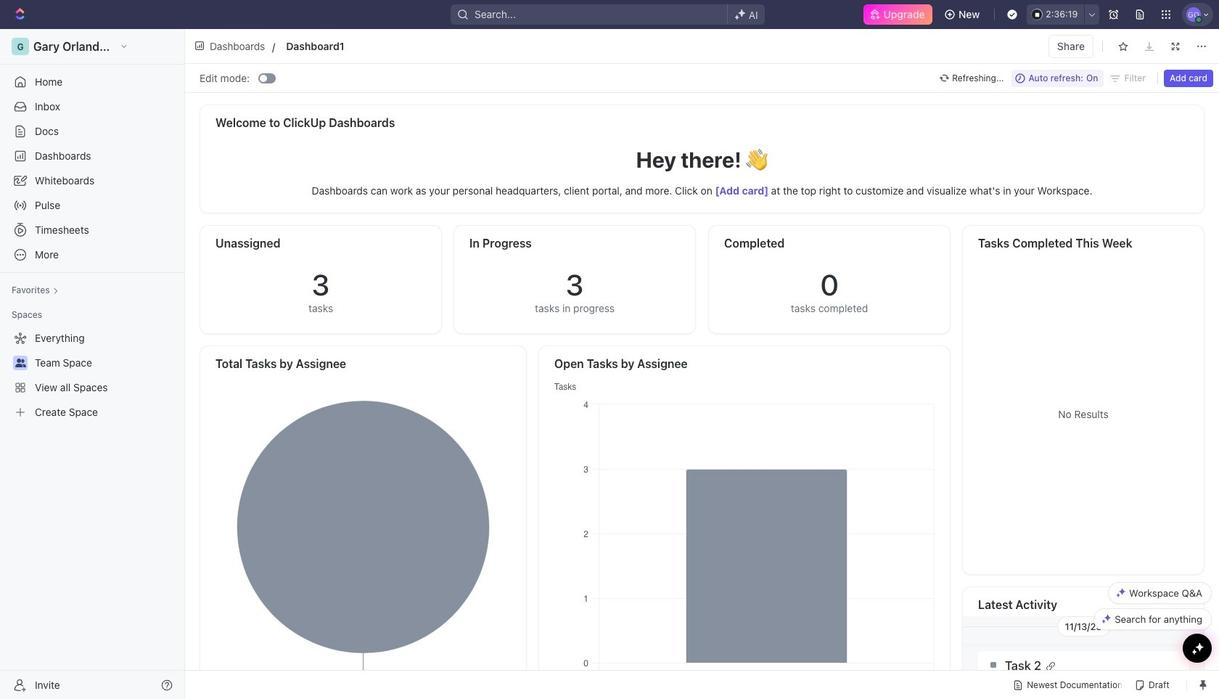 Task type: describe. For each thing, give the bounding box(es) containing it.
gary orlando's workspace, , element
[[12, 38, 29, 55]]

user group image
[[15, 359, 26, 367]]



Task type: vqa. For each thing, say whether or not it's contained in the screenshot.
user group ICON
yes



Task type: locate. For each thing, give the bounding box(es) containing it.
None text field
[[286, 37, 608, 55]]

sidebar navigation
[[0, 29, 188, 699]]

tree inside sidebar navigation
[[6, 327, 179, 424]]

tree
[[6, 327, 179, 424]]



